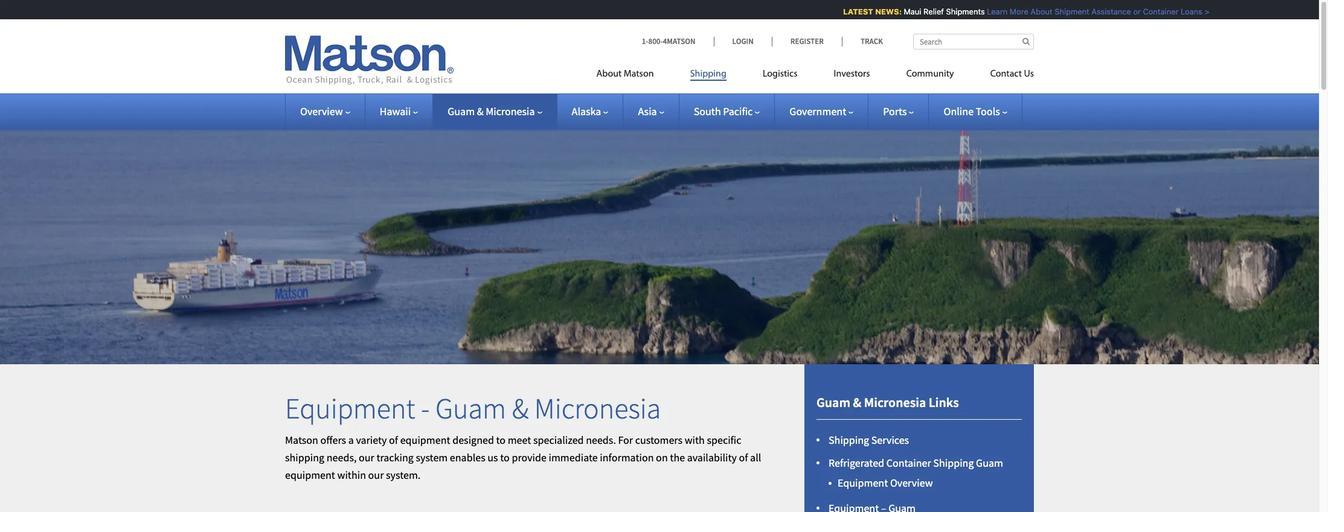 Task type: locate. For each thing, give the bounding box(es) containing it.
guam
[[448, 104, 475, 118], [435, 391, 506, 427], [817, 394, 850, 411], [976, 457, 1003, 470]]

shipping link
[[672, 63, 745, 88]]

shipping inside top menu navigation
[[690, 69, 727, 79]]

equipment
[[285, 391, 415, 427], [838, 477, 888, 491]]

1 horizontal spatial matson
[[624, 69, 654, 79]]

0 vertical spatial to
[[496, 434, 506, 448]]

1 vertical spatial equipment
[[838, 477, 888, 491]]

guam & micronesia links
[[817, 394, 959, 411]]

about matson
[[596, 69, 654, 79]]

asia link
[[638, 104, 664, 118]]

container down services
[[886, 457, 931, 470]]

services
[[871, 434, 909, 448]]

equipment for equipment overview
[[838, 477, 888, 491]]

equipment down refrigerated
[[838, 477, 888, 491]]

contact us link
[[972, 63, 1034, 88]]

equipment up the a
[[285, 391, 415, 427]]

container inside guam & micronesia links section
[[886, 457, 931, 470]]

matson down 1- at the left
[[624, 69, 654, 79]]

0 horizontal spatial equipment
[[285, 391, 415, 427]]

equipment overview link
[[838, 477, 933, 491]]

& inside section
[[853, 394, 861, 411]]

micronesia inside guam & micronesia links section
[[864, 394, 926, 411]]

1 vertical spatial container
[[886, 457, 931, 470]]

& for guam & micronesia links
[[853, 394, 861, 411]]

1 horizontal spatial of
[[739, 451, 748, 465]]

1 vertical spatial about
[[596, 69, 622, 79]]

meet
[[508, 434, 531, 448]]

equipment inside guam & micronesia links section
[[838, 477, 888, 491]]

0 horizontal spatial equipment
[[285, 469, 335, 483]]

to left meet
[[496, 434, 506, 448]]

designed
[[452, 434, 494, 448]]

1 vertical spatial of
[[739, 451, 748, 465]]

shipping for shipping
[[690, 69, 727, 79]]

0 horizontal spatial container
[[886, 457, 931, 470]]

1 horizontal spatial overview
[[890, 477, 933, 491]]

of up the tracking
[[389, 434, 398, 448]]

offers
[[320, 434, 346, 448]]

to
[[496, 434, 506, 448], [500, 451, 510, 465]]

login
[[732, 36, 754, 47]]

equipment - guam & micronesia
[[285, 391, 661, 427]]

community
[[906, 69, 954, 79]]

1 vertical spatial our
[[368, 469, 384, 483]]

0 vertical spatial equipment
[[400, 434, 450, 448]]

0 vertical spatial shipping
[[690, 69, 727, 79]]

1 horizontal spatial shipping
[[829, 434, 869, 448]]

of left all
[[739, 451, 748, 465]]

about up alaska link
[[596, 69, 622, 79]]

2 horizontal spatial &
[[853, 394, 861, 411]]

south
[[694, 104, 721, 118]]

matson
[[624, 69, 654, 79], [285, 434, 318, 448]]

refrigerated container shipping guam link
[[829, 457, 1003, 470]]

0 vertical spatial equipment
[[285, 391, 415, 427]]

our down variety
[[359, 451, 374, 465]]

1-800-4matson link
[[642, 36, 714, 47]]

guam & micronesia link
[[448, 104, 542, 118]]

tracking
[[376, 451, 414, 465]]

guam & micronesia links section
[[789, 365, 1049, 513]]

links
[[929, 394, 959, 411]]

1 horizontal spatial about
[[1026, 7, 1047, 16]]

1 vertical spatial matson
[[285, 434, 318, 448]]

&
[[477, 104, 484, 118], [512, 391, 529, 427], [853, 394, 861, 411]]

government
[[790, 104, 846, 118]]

overview link
[[300, 104, 350, 118]]

logistics link
[[745, 63, 816, 88]]

1 vertical spatial to
[[500, 451, 510, 465]]

1 horizontal spatial equipment
[[838, 477, 888, 491]]

0 horizontal spatial shipping
[[690, 69, 727, 79]]

shipping services
[[829, 434, 909, 448]]

micronesia for guam & micronesia links
[[864, 394, 926, 411]]

immediate
[[549, 451, 598, 465]]

0 vertical spatial of
[[389, 434, 398, 448]]

matson up shipping
[[285, 434, 318, 448]]

0 vertical spatial our
[[359, 451, 374, 465]]

1 vertical spatial shipping
[[829, 434, 869, 448]]

register link
[[772, 36, 842, 47]]

system.
[[386, 469, 421, 483]]

1 vertical spatial overview
[[890, 477, 933, 491]]

more
[[1005, 7, 1023, 16]]

equipment up system
[[400, 434, 450, 448]]

equipment down shipping
[[285, 469, 335, 483]]

south pacific
[[694, 104, 753, 118]]

logistics
[[763, 69, 798, 79]]

about
[[1026, 7, 1047, 16], [596, 69, 622, 79]]

container right or
[[1138, 7, 1174, 16]]

0 horizontal spatial matson
[[285, 434, 318, 448]]

container
[[1138, 7, 1174, 16], [886, 457, 931, 470]]

online tools
[[944, 104, 1000, 118]]

4matson
[[663, 36, 695, 47]]

0 horizontal spatial overview
[[300, 104, 343, 118]]

1 horizontal spatial container
[[1138, 7, 1174, 16]]

guam & micronesia
[[448, 104, 535, 118]]

variety
[[356, 434, 387, 448]]

customers
[[635, 434, 682, 448]]

our right within
[[368, 469, 384, 483]]

0 horizontal spatial about
[[596, 69, 622, 79]]

1 vertical spatial equipment
[[285, 469, 335, 483]]

of
[[389, 434, 398, 448], [739, 451, 748, 465]]

Search search field
[[913, 34, 1034, 50]]

micronesia
[[486, 104, 535, 118], [534, 391, 661, 427], [864, 394, 926, 411]]

about inside top menu navigation
[[596, 69, 622, 79]]

overview
[[300, 104, 343, 118], [890, 477, 933, 491]]

our
[[359, 451, 374, 465], [368, 469, 384, 483]]

us
[[488, 451, 498, 465]]

availability
[[687, 451, 737, 465]]

2 horizontal spatial shipping
[[933, 457, 974, 470]]

equipment
[[400, 434, 450, 448], [285, 469, 335, 483]]

about right more
[[1026, 7, 1047, 16]]

search image
[[1022, 37, 1030, 45]]

0 vertical spatial matson
[[624, 69, 654, 79]]

the
[[670, 451, 685, 465]]

ports link
[[883, 104, 914, 118]]

shipping services link
[[829, 434, 909, 448]]

shipping
[[690, 69, 727, 79], [829, 434, 869, 448], [933, 457, 974, 470]]

about matson link
[[596, 63, 672, 88]]

None search field
[[913, 34, 1034, 50]]

800-
[[648, 36, 663, 47]]

-
[[421, 391, 430, 427]]

0 horizontal spatial &
[[477, 104, 484, 118]]

& for guam & micronesia
[[477, 104, 484, 118]]

to right us at the bottom left
[[500, 451, 510, 465]]



Task type: describe. For each thing, give the bounding box(es) containing it.
refrigerated container shipping guam
[[829, 457, 1003, 470]]

1-800-4matson
[[642, 36, 695, 47]]

matson inside matson offers a variety of equipment designed to meet specialized needs. for customers with specific shipping needs, our tracking system enables us to provide immediate information on the availability of all equipment within our system.
[[285, 434, 318, 448]]

0 vertical spatial container
[[1138, 7, 1174, 16]]

1-
[[642, 36, 648, 47]]

0 vertical spatial about
[[1026, 7, 1047, 16]]

latest news: maui relief shipments learn more about shipment assistance or container loans >
[[838, 7, 1204, 16]]

assistance
[[1087, 7, 1126, 16]]

south pacific link
[[694, 104, 760, 118]]

or
[[1128, 7, 1136, 16]]

learn more about shipment assistance or container loans > link
[[982, 7, 1204, 16]]

equipment overview
[[838, 477, 933, 491]]

specialized
[[533, 434, 584, 448]]

shipping for shipping services
[[829, 434, 869, 448]]

track
[[861, 36, 883, 47]]

all
[[750, 451, 761, 465]]

tools
[[976, 104, 1000, 118]]

on
[[656, 451, 668, 465]]

shipments
[[941, 7, 980, 16]]

alaska link
[[572, 104, 608, 118]]

investors
[[834, 69, 870, 79]]

0 vertical spatial overview
[[300, 104, 343, 118]]

shipping
[[285, 451, 324, 465]]

maui
[[899, 7, 916, 16]]

learn
[[982, 7, 1003, 16]]

0 horizontal spatial of
[[389, 434, 398, 448]]

>
[[1200, 7, 1204, 16]]

equipment for equipment - guam & micronesia
[[285, 391, 415, 427]]

provide
[[512, 451, 547, 465]]

system
[[416, 451, 448, 465]]

enables
[[450, 451, 485, 465]]

specific
[[707, 434, 741, 448]]

news:
[[870, 7, 897, 16]]

online
[[944, 104, 974, 118]]

1 horizontal spatial &
[[512, 391, 529, 427]]

hawaii link
[[380, 104, 418, 118]]

login link
[[714, 36, 772, 47]]

community link
[[888, 63, 972, 88]]

register
[[790, 36, 824, 47]]

needs,
[[327, 451, 357, 465]]

asia
[[638, 104, 657, 118]]

within
[[337, 469, 366, 483]]

micronesia for guam & micronesia
[[486, 104, 535, 118]]

information
[[600, 451, 654, 465]]

shipment
[[1050, 7, 1084, 16]]

2 vertical spatial shipping
[[933, 457, 974, 470]]

alaska
[[572, 104, 601, 118]]

latest
[[838, 7, 868, 16]]

online tools link
[[944, 104, 1007, 118]]

loans
[[1176, 7, 1197, 16]]

a
[[348, 434, 354, 448]]

contact us
[[990, 69, 1034, 79]]

blue matson logo with ocean, shipping, truck, rail and logistics written beneath it. image
[[285, 36, 454, 85]]

with
[[685, 434, 705, 448]]

matson offers a variety of equipment designed to meet specialized needs. for customers with specific shipping needs, our tracking system enables us to provide immediate information on the availability of all equipment within our system.
[[285, 434, 761, 483]]

1 horizontal spatial equipment
[[400, 434, 450, 448]]

investors link
[[816, 63, 888, 88]]

overview inside guam & micronesia links section
[[890, 477, 933, 491]]

top menu navigation
[[596, 63, 1034, 88]]

contact
[[990, 69, 1022, 79]]

matson inside top menu navigation
[[624, 69, 654, 79]]

relief
[[918, 7, 939, 16]]

ports
[[883, 104, 907, 118]]

us
[[1024, 69, 1034, 79]]

for
[[618, 434, 633, 448]]

government link
[[790, 104, 854, 118]]

refrigerated
[[829, 457, 884, 470]]

matson containership sailing for guam shipping service. image
[[0, 111, 1319, 365]]

needs.
[[586, 434, 616, 448]]

hawaii
[[380, 104, 411, 118]]

pacific
[[723, 104, 753, 118]]

track link
[[842, 36, 883, 47]]



Task type: vqa. For each thing, say whether or not it's contained in the screenshot.
'do'
no



